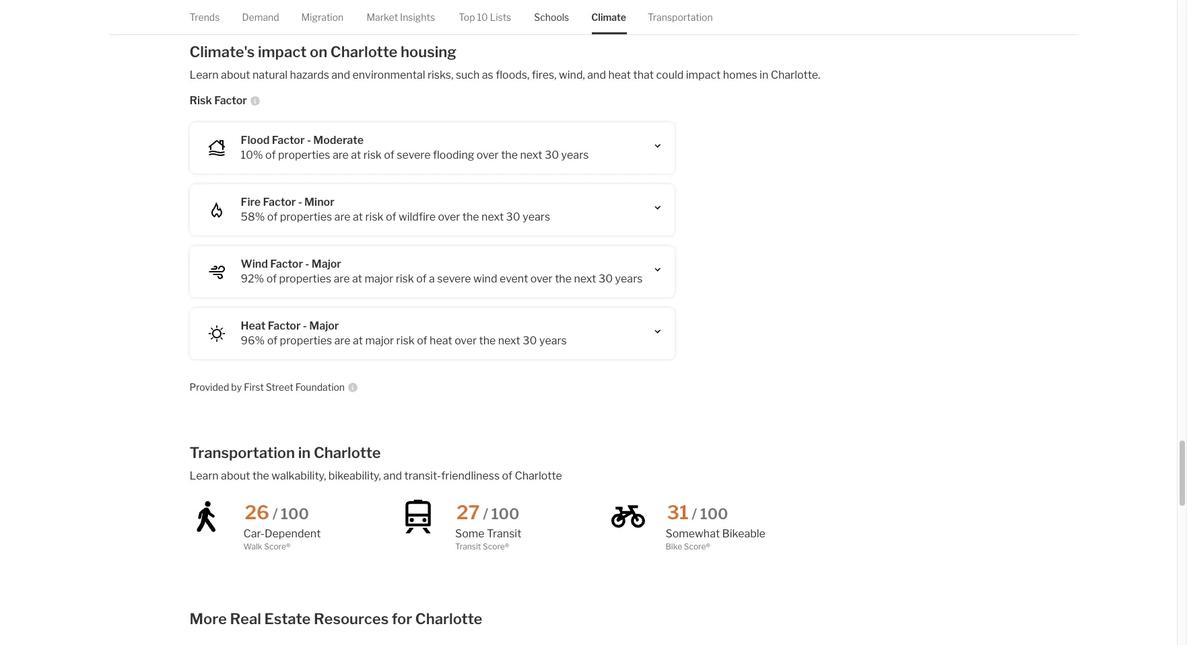 Task type: locate. For each thing, give the bounding box(es) containing it.
30 inside fire factor - minor 58% of properties are at risk of wildfire over the next 30 years
[[506, 211, 520, 223]]

factor right fire
[[263, 196, 296, 209]]

score inside some transit transit score ®
[[483, 542, 505, 552]]

properties right 92%
[[279, 273, 331, 285]]

over inside fire factor - minor 58% of properties are at risk of wildfire over the next 30 years
[[438, 211, 460, 223]]

1 vertical spatial severe
[[437, 273, 471, 285]]

score inside car-dependent walk score ®
[[264, 542, 286, 552]]

at inside wind factor - major 92% of properties are at major        risk of a severe wind event over the next 30 years
[[352, 273, 362, 285]]

walkability,
[[271, 470, 326, 483]]

0 horizontal spatial transportation
[[190, 444, 295, 462]]

0 vertical spatial transportation
[[648, 11, 713, 23]]

2 ® from the left
[[505, 542, 509, 552]]

/ inside 31 / 100
[[692, 506, 697, 523]]

trends link
[[190, 0, 220, 35]]

2 100 from the left
[[491, 506, 519, 523]]

heat factor - major 96% of properties are at major        risk of heat over the next 30 years
[[241, 320, 567, 347]]

factor for heat
[[268, 320, 301, 332]]

fires,
[[532, 69, 557, 81]]

transportation up could
[[648, 11, 713, 23]]

1 horizontal spatial in
[[760, 69, 768, 81]]

factor right wind
[[270, 258, 303, 271]]

30
[[545, 149, 559, 161], [506, 211, 520, 223], [599, 273, 613, 285], [523, 334, 537, 347]]

some transit transit score ®
[[455, 528, 521, 552]]

by
[[231, 382, 242, 393]]

score
[[264, 542, 286, 552], [483, 542, 505, 552], [684, 542, 706, 552]]

climate's impact on charlotte housing
[[190, 43, 457, 60]]

10%
[[241, 149, 263, 161]]

0 horizontal spatial severe
[[397, 149, 431, 161]]

charlotte up 27 / 100
[[515, 470, 562, 483]]

the right event
[[555, 273, 572, 285]]

and down the climate's impact on charlotte housing at left
[[332, 69, 350, 81]]

are inside wind factor - major 92% of properties are at major        risk of a severe wind event over the next 30 years
[[334, 273, 350, 285]]

/ inside 27 / 100
[[483, 506, 488, 523]]

properties down "moderate" at the top
[[278, 149, 330, 161]]

2 / from the left
[[483, 506, 488, 523]]

over right event
[[530, 273, 553, 285]]

major inside wind factor - major 92% of properties are at major        risk of a severe wind event over the next 30 years
[[365, 273, 393, 285]]

0 vertical spatial major
[[365, 273, 393, 285]]

1 learn from the top
[[190, 69, 219, 81]]

1 horizontal spatial transportation
[[648, 11, 713, 23]]

factor right 'risk'
[[214, 94, 247, 107]]

- for fire
[[298, 196, 302, 209]]

impact
[[258, 43, 307, 60], [686, 69, 721, 81]]

properties for heat
[[280, 334, 332, 347]]

1 vertical spatial heat
[[430, 334, 452, 347]]

2 horizontal spatial ®
[[706, 542, 710, 552]]

are inside flood factor - moderate 10% of properties are at risk of severe flooding over the next 30 years
[[333, 149, 349, 161]]

factor for flood
[[272, 134, 305, 147]]

the inside flood factor - moderate 10% of properties are at risk of severe flooding over the next 30 years
[[501, 149, 518, 161]]

flood
[[241, 134, 270, 147]]

factor inside fire factor - minor 58% of properties are at risk of wildfire over the next 30 years
[[263, 196, 296, 209]]

severe right a
[[437, 273, 471, 285]]

the right wildfire
[[462, 211, 479, 223]]

- right heat
[[303, 320, 307, 332]]

over inside wind factor - major 92% of properties are at major        risk of a severe wind event over the next 30 years
[[530, 273, 553, 285]]

next inside wind factor - major 92% of properties are at major        risk of a severe wind event over the next 30 years
[[574, 273, 596, 285]]

the
[[501, 149, 518, 161], [462, 211, 479, 223], [555, 273, 572, 285], [479, 334, 496, 347], [252, 470, 269, 483]]

next
[[520, 149, 542, 161], [481, 211, 504, 223], [574, 273, 596, 285], [498, 334, 520, 347]]

1 about from the top
[[221, 69, 250, 81]]

100
[[281, 506, 309, 523], [491, 506, 519, 523], [700, 506, 728, 523]]

and left transit-
[[383, 470, 402, 483]]

fire
[[241, 196, 261, 209]]

0 horizontal spatial ®
[[286, 542, 291, 552]]

0 vertical spatial severe
[[397, 149, 431, 161]]

score for 27
[[483, 542, 505, 552]]

/ right 31
[[692, 506, 697, 523]]

score down some
[[483, 542, 505, 552]]

100 inside 31 / 100
[[700, 506, 728, 523]]

the inside heat factor - major 96% of properties are at major        risk of heat over the next 30 years
[[479, 334, 496, 347]]

1 vertical spatial transportation
[[190, 444, 295, 462]]

risk factor
[[190, 94, 247, 107]]

in
[[760, 69, 768, 81], [298, 444, 311, 462]]

properties for wind
[[279, 273, 331, 285]]

major up 'foundation'
[[309, 320, 339, 332]]

1 vertical spatial transit
[[455, 542, 481, 552]]

- left "moderate" at the top
[[307, 134, 311, 147]]

transportation for transportation in charlotte
[[190, 444, 295, 462]]

1 horizontal spatial severe
[[437, 273, 471, 285]]

over down wind
[[455, 334, 477, 347]]

learn
[[190, 69, 219, 81], [190, 470, 219, 483]]

major for wind
[[312, 258, 341, 271]]

factor for risk
[[214, 94, 247, 107]]

severe inside wind factor - major 92% of properties are at major        risk of a severe wind event over the next 30 years
[[437, 273, 471, 285]]

- for heat
[[303, 320, 307, 332]]

- inside flood factor - moderate 10% of properties are at risk of severe flooding over the next 30 years
[[307, 134, 311, 147]]

major inside heat factor - major 96% of properties are at major        risk of heat over the next 30 years
[[365, 334, 394, 347]]

0 vertical spatial impact
[[258, 43, 307, 60]]

0 horizontal spatial /
[[272, 506, 278, 523]]

1 vertical spatial learn
[[190, 470, 219, 483]]

1 vertical spatial major
[[309, 320, 339, 332]]

major
[[312, 258, 341, 271], [309, 320, 339, 332]]

2 horizontal spatial /
[[692, 506, 697, 523]]

2 horizontal spatial score
[[684, 542, 706, 552]]

resources
[[314, 611, 389, 628]]

heat inside heat factor - major 96% of properties are at major        risk of heat over the next 30 years
[[430, 334, 452, 347]]

- left minor
[[298, 196, 302, 209]]

estate
[[264, 611, 311, 628]]

score down the "somewhat"
[[684, 542, 706, 552]]

® for 31
[[706, 542, 710, 552]]

® down the "somewhat"
[[706, 542, 710, 552]]

- inside wind factor - major 92% of properties are at major        risk of a severe wind event over the next 30 years
[[305, 258, 309, 271]]

factor for fire
[[263, 196, 296, 209]]

at for over
[[353, 211, 363, 223]]

over right flooding
[[477, 149, 499, 161]]

risk inside flood factor - moderate 10% of properties are at risk of severe flooding over the next 30 years
[[363, 149, 382, 161]]

car-dependent walk score ®
[[243, 528, 321, 552]]

major inside heat factor - major 96% of properties are at major        risk of heat over the next 30 years
[[309, 320, 339, 332]]

0 horizontal spatial 100
[[281, 506, 309, 523]]

risk
[[363, 149, 382, 161], [365, 211, 384, 223], [396, 273, 414, 285], [396, 334, 415, 347]]

2 learn from the top
[[190, 470, 219, 483]]

charlotte up bikeability,
[[314, 444, 381, 462]]

demand
[[242, 11, 279, 23]]

0 horizontal spatial in
[[298, 444, 311, 462]]

/ inside 26 / 100
[[272, 506, 278, 523]]

are inside heat factor - major 96% of properties are at major        risk of heat over the next 30 years
[[334, 334, 350, 347]]

about
[[221, 69, 250, 81], [221, 470, 250, 483]]

at inside heat factor - major 96% of properties are at major        risk of heat over the next 30 years
[[353, 334, 363, 347]]

1 / from the left
[[272, 506, 278, 523]]

years inside fire factor - minor 58% of properties are at risk of wildfire over the next 30 years
[[523, 211, 550, 223]]

a
[[429, 273, 435, 285]]

and right wind,
[[587, 69, 606, 81]]

impact up natural on the top of the page
[[258, 43, 307, 60]]

properties inside fire factor - minor 58% of properties are at risk of wildfire over the next 30 years
[[280, 211, 332, 223]]

properties inside wind factor - major 92% of properties are at major        risk of a severe wind event over the next 30 years
[[279, 273, 331, 285]]

factor
[[214, 94, 247, 107], [272, 134, 305, 147], [263, 196, 296, 209], [270, 258, 303, 271], [268, 320, 301, 332]]

factor inside heat factor - major 96% of properties are at major        risk of heat over the next 30 years
[[268, 320, 301, 332]]

/
[[272, 506, 278, 523], [483, 506, 488, 523], [692, 506, 697, 523]]

0 vertical spatial about
[[221, 69, 250, 81]]

years inside wind factor - major 92% of properties are at major        risk of a severe wind event over the next 30 years
[[615, 273, 643, 285]]

flood factor - moderate 10% of properties are at risk of severe flooding over the next 30 years
[[241, 134, 589, 161]]

1 horizontal spatial heat
[[608, 69, 631, 81]]

1 vertical spatial about
[[221, 470, 250, 483]]

100 up some transit transit score ®
[[491, 506, 519, 523]]

3 ® from the left
[[706, 542, 710, 552]]

at inside flood factor - moderate 10% of properties are at risk of severe flooding over the next 30 years
[[351, 149, 361, 161]]

over right wildfire
[[438, 211, 460, 223]]

about down climate's
[[221, 69, 250, 81]]

score inside somewhat bikeable bike score ®
[[684, 542, 706, 552]]

3 / from the left
[[692, 506, 697, 523]]

92%
[[241, 273, 264, 285]]

- for flood
[[307, 134, 311, 147]]

/ right 26
[[272, 506, 278, 523]]

0 vertical spatial transit
[[487, 528, 521, 541]]

transit down some
[[455, 542, 481, 552]]

1 horizontal spatial ®
[[505, 542, 509, 552]]

0 vertical spatial major
[[312, 258, 341, 271]]

such
[[456, 69, 480, 81]]

0 vertical spatial learn
[[190, 69, 219, 81]]

100 up somewhat bikeable bike score ®
[[700, 506, 728, 523]]

1 vertical spatial major
[[365, 334, 394, 347]]

1 horizontal spatial 100
[[491, 506, 519, 523]]

transit down 27 / 100
[[487, 528, 521, 541]]

® down 27 / 100
[[505, 542, 509, 552]]

0 horizontal spatial impact
[[258, 43, 307, 60]]

- right wind
[[305, 258, 309, 271]]

major for heat
[[309, 320, 339, 332]]

100 inside 27 / 100
[[491, 506, 519, 523]]

major down minor
[[312, 258, 341, 271]]

charlotte
[[330, 43, 398, 60], [314, 444, 381, 462], [515, 470, 562, 483], [415, 611, 482, 628]]

risk inside wind factor - major 92% of properties are at major        risk of a severe wind event over the next 30 years
[[396, 273, 414, 285]]

major inside wind factor - major 92% of properties are at major        risk of a severe wind event over the next 30 years
[[312, 258, 341, 271]]

factor inside wind factor - major 92% of properties are at major        risk of a severe wind event over the next 30 years
[[270, 258, 303, 271]]

learn for learn about the walkability, bikeability, and transit-friendliness of charlotte
[[190, 470, 219, 483]]

severe
[[397, 149, 431, 161], [437, 273, 471, 285]]

fire factor - minor 58% of properties are at risk of wildfire over the next 30 years
[[241, 196, 550, 223]]

3 100 from the left
[[700, 506, 728, 523]]

® down dependent at the left bottom of the page
[[286, 542, 291, 552]]

® inside some transit transit score ®
[[505, 542, 509, 552]]

the down wind
[[479, 334, 496, 347]]

of
[[265, 149, 276, 161], [384, 149, 394, 161], [267, 211, 278, 223], [386, 211, 396, 223], [266, 273, 277, 285], [416, 273, 427, 285], [267, 334, 278, 347], [417, 334, 427, 347], [502, 470, 512, 483]]

the inside wind factor - major 92% of properties are at major        risk of a severe wind event over the next 30 years
[[555, 273, 572, 285]]

climate's
[[190, 43, 255, 60]]

/ for 26
[[272, 506, 278, 523]]

factor right the flood
[[272, 134, 305, 147]]

are for wind
[[334, 273, 350, 285]]

flooding
[[433, 149, 474, 161]]

wildfire
[[399, 211, 436, 223]]

years inside flood factor - moderate 10% of properties are at risk of severe flooding over the next 30 years
[[561, 149, 589, 161]]

at
[[351, 149, 361, 161], [353, 211, 363, 223], [352, 273, 362, 285], [353, 334, 363, 347]]

in right homes on the top of the page
[[760, 69, 768, 81]]

are for fire
[[334, 211, 351, 223]]

100 up dependent at the left bottom of the page
[[281, 506, 309, 523]]

properties inside flood factor - moderate 10% of properties are at risk of severe flooding over the next 30 years
[[278, 149, 330, 161]]

wind
[[473, 273, 497, 285]]

properties up 'foundation'
[[280, 334, 332, 347]]

- inside heat factor - major 96% of properties are at major        risk of heat over the next 30 years
[[303, 320, 307, 332]]

top 10 lists
[[459, 11, 511, 23]]

1 score from the left
[[264, 542, 286, 552]]

100 for 27
[[491, 506, 519, 523]]

®
[[286, 542, 291, 552], [505, 542, 509, 552], [706, 542, 710, 552]]

® inside car-dependent walk score ®
[[286, 542, 291, 552]]

insights
[[400, 11, 435, 23]]

- inside fire factor - minor 58% of properties are at risk of wildfire over the next 30 years
[[298, 196, 302, 209]]

are inside fire factor - minor 58% of properties are at risk of wildfire over the next 30 years
[[334, 211, 351, 223]]

score down dependent at the left bottom of the page
[[264, 542, 286, 552]]

® inside somewhat bikeable bike score ®
[[706, 542, 710, 552]]

years inside heat factor - major 96% of properties are at major        risk of heat over the next 30 years
[[539, 334, 567, 347]]

heat left that
[[608, 69, 631, 81]]

1 vertical spatial impact
[[686, 69, 721, 81]]

factor right heat
[[268, 320, 301, 332]]

impact right could
[[686, 69, 721, 81]]

2 horizontal spatial 100
[[700, 506, 728, 523]]

properties down minor
[[280, 211, 332, 223]]

properties inside heat factor - major 96% of properties are at major        risk of heat over the next 30 years
[[280, 334, 332, 347]]

over inside flood factor - moderate 10% of properties are at risk of severe flooding over the next 30 years
[[477, 149, 499, 161]]

0 horizontal spatial score
[[264, 542, 286, 552]]

heat down a
[[430, 334, 452, 347]]

1 horizontal spatial impact
[[686, 69, 721, 81]]

-
[[307, 134, 311, 147], [298, 196, 302, 209], [305, 258, 309, 271], [303, 320, 307, 332]]

1 horizontal spatial score
[[483, 542, 505, 552]]

charlotte up environmental
[[330, 43, 398, 60]]

1 horizontal spatial /
[[483, 506, 488, 523]]

wind,
[[559, 69, 585, 81]]

2 horizontal spatial and
[[587, 69, 606, 81]]

wind factor - major 92% of properties are at major        risk of a severe wind event over the next 30 years
[[241, 258, 643, 285]]

transportation up walkability,
[[190, 444, 295, 462]]

1 ® from the left
[[286, 542, 291, 552]]

100 for 31
[[700, 506, 728, 523]]

charlotte right for
[[415, 611, 482, 628]]

in up walkability,
[[298, 444, 311, 462]]

the right flooding
[[501, 149, 518, 161]]

heat
[[608, 69, 631, 81], [430, 334, 452, 347]]

properties
[[278, 149, 330, 161], [280, 211, 332, 223], [279, 273, 331, 285], [280, 334, 332, 347]]

31 / 100
[[667, 502, 728, 525]]

/ right 27
[[483, 506, 488, 523]]

car-
[[243, 528, 265, 541]]

at inside fire factor - minor 58% of properties are at risk of wildfire over the next 30 years
[[353, 211, 363, 223]]

the inside fire factor - minor 58% of properties are at risk of wildfire over the next 30 years
[[462, 211, 479, 223]]

provided
[[190, 382, 229, 393]]

transportation
[[648, 11, 713, 23], [190, 444, 295, 462]]

major for heat
[[365, 334, 394, 347]]

0 horizontal spatial heat
[[430, 334, 452, 347]]

over
[[477, 149, 499, 161], [438, 211, 460, 223], [530, 273, 553, 285], [455, 334, 477, 347]]

100 inside 26 / 100
[[281, 506, 309, 523]]

event
[[500, 273, 528, 285]]

foundation
[[295, 382, 345, 393]]

3 score from the left
[[684, 542, 706, 552]]

2 score from the left
[[483, 542, 505, 552]]

factor inside flood factor - moderate 10% of properties are at risk of severe flooding over the next 30 years
[[272, 134, 305, 147]]

1 100 from the left
[[281, 506, 309, 523]]

severe left flooding
[[397, 149, 431, 161]]

0 horizontal spatial transit
[[455, 542, 481, 552]]

about up 26
[[221, 470, 250, 483]]

2 about from the top
[[221, 470, 250, 483]]



Task type: vqa. For each thing, say whether or not it's contained in the screenshot.
next "ICON"
no



Task type: describe. For each thing, give the bounding box(es) containing it.
27
[[456, 502, 480, 525]]

transportation for transportation
[[648, 11, 713, 23]]

severe inside flood factor - moderate 10% of properties are at risk of severe flooding over the next 30 years
[[397, 149, 431, 161]]

1 vertical spatial in
[[298, 444, 311, 462]]

top
[[459, 11, 475, 23]]

transportation link
[[648, 0, 713, 35]]

dependent
[[265, 528, 321, 541]]

properties for flood
[[278, 149, 330, 161]]

schools link
[[534, 0, 569, 35]]

bikeable
[[722, 528, 766, 541]]

moderate
[[313, 134, 364, 147]]

could
[[656, 69, 684, 81]]

learn about the walkability, bikeability, and transit-friendliness of charlotte
[[190, 470, 562, 483]]

31
[[667, 502, 689, 525]]

score for 26
[[264, 542, 286, 552]]

about for natural
[[221, 69, 250, 81]]

risk
[[190, 94, 212, 107]]

transit-
[[404, 470, 441, 483]]

market insights link
[[367, 0, 435, 35]]

demand link
[[242, 0, 279, 35]]

26 / 100
[[245, 502, 309, 525]]

somewhat
[[666, 528, 720, 541]]

next inside fire factor - minor 58% of properties are at risk of wildfire over the next 30 years
[[481, 211, 504, 223]]

at for a
[[352, 273, 362, 285]]

more
[[190, 611, 227, 628]]

0 horizontal spatial and
[[332, 69, 350, 81]]

factor for wind
[[270, 258, 303, 271]]

climate link
[[591, 0, 626, 35]]

wind
[[241, 258, 268, 271]]

street
[[266, 382, 293, 393]]

0 vertical spatial heat
[[608, 69, 631, 81]]

® for 26
[[286, 542, 291, 552]]

for
[[392, 611, 412, 628]]

58%
[[241, 211, 265, 223]]

learn about natural hazards and environmental risks, such as floods, fires, wind, and heat that      could impact homes in charlotte.
[[190, 69, 820, 81]]

0 vertical spatial in
[[760, 69, 768, 81]]

natural
[[252, 69, 288, 81]]

bikeability,
[[328, 470, 381, 483]]

are for heat
[[334, 334, 350, 347]]

/ for 31
[[692, 506, 697, 523]]

transportation in charlotte
[[190, 444, 381, 462]]

30 inside heat factor - major 96% of properties are at major        risk of heat over the next 30 years
[[523, 334, 537, 347]]

next inside heat factor - major 96% of properties are at major        risk of heat over the next 30 years
[[498, 334, 520, 347]]

bike
[[666, 542, 682, 552]]

30 inside wind factor - major 92% of properties are at major        risk of a severe wind event over the next 30 years
[[599, 273, 613, 285]]

some
[[455, 528, 484, 541]]

96%
[[241, 334, 265, 347]]

on
[[310, 43, 327, 60]]

30 inside flood factor - moderate 10% of properties are at risk of severe flooding over the next 30 years
[[545, 149, 559, 161]]

100 for 26
[[281, 506, 309, 523]]

over inside heat factor - major 96% of properties are at major        risk of heat over the next 30 years
[[455, 334, 477, 347]]

top 10 lists link
[[459, 0, 511, 35]]

the down transportation in charlotte
[[252, 470, 269, 483]]

26
[[245, 502, 269, 525]]

about for the
[[221, 470, 250, 483]]

lists
[[490, 11, 511, 23]]

trends
[[190, 11, 220, 23]]

10
[[477, 11, 488, 23]]

friendliness
[[441, 470, 500, 483]]

homes
[[723, 69, 757, 81]]

somewhat bikeable bike score ®
[[666, 528, 766, 552]]

next inside flood factor - moderate 10% of properties are at risk of severe flooding over the next 30 years
[[520, 149, 542, 161]]

more real estate resources for charlotte
[[190, 611, 482, 628]]

at for heat
[[353, 334, 363, 347]]

27 / 100
[[456, 502, 519, 525]]

migration
[[301, 11, 344, 23]]

are for flood
[[333, 149, 349, 161]]

hazards
[[290, 69, 329, 81]]

minor
[[304, 196, 335, 209]]

floods,
[[496, 69, 530, 81]]

risk inside fire factor - minor 58% of properties are at risk of wildfire over the next 30 years
[[365, 211, 384, 223]]

score for 31
[[684, 542, 706, 552]]

migration link
[[301, 0, 344, 35]]

market insights
[[367, 11, 435, 23]]

real
[[230, 611, 261, 628]]

risks,
[[427, 69, 453, 81]]

walk
[[243, 542, 262, 552]]

first
[[244, 382, 264, 393]]

properties for fire
[[280, 211, 332, 223]]

at for flooding
[[351, 149, 361, 161]]

provided by first street foundation
[[190, 382, 345, 393]]

that
[[633, 69, 654, 81]]

/ for 27
[[483, 506, 488, 523]]

market
[[367, 11, 398, 23]]

1 horizontal spatial transit
[[487, 528, 521, 541]]

® for 27
[[505, 542, 509, 552]]

1 horizontal spatial and
[[383, 470, 402, 483]]

risk inside heat factor - major 96% of properties are at major        risk of heat over the next 30 years
[[396, 334, 415, 347]]

learn for learn about natural hazards and environmental risks, such as floods, fires, wind, and heat that      could impact homes in charlotte.
[[190, 69, 219, 81]]

climate
[[591, 11, 626, 23]]

major for a
[[365, 273, 393, 285]]

environmental
[[352, 69, 425, 81]]

schools
[[534, 11, 569, 23]]

charlotte.
[[771, 69, 820, 81]]

- for wind
[[305, 258, 309, 271]]

heat
[[241, 320, 266, 332]]

as
[[482, 69, 493, 81]]

housing
[[401, 43, 457, 60]]



